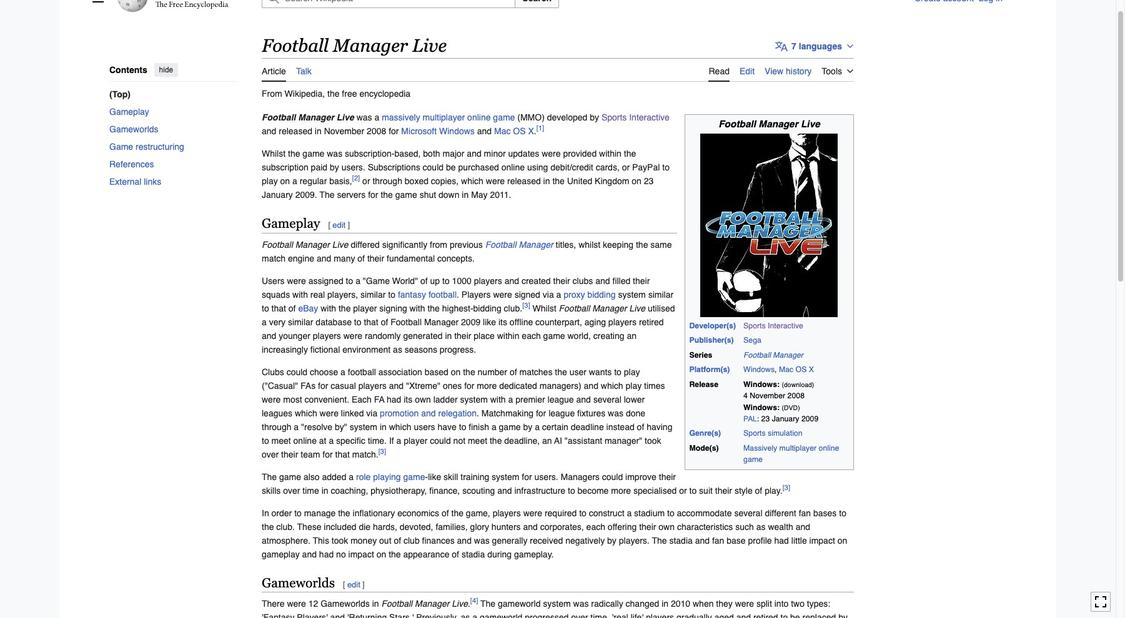 Task type: describe. For each thing, give the bounding box(es) containing it.
and up 'received'
[[524, 522, 538, 532]]

and up the 'little' at the right bottom of page
[[796, 522, 811, 532]]

game inside . matchmaking for league fixtures was done through a "resolve by" system in which users have to finish a game by a certain deadline instead of having to meet online at a specific time. if a player could not meet the deadline, an ai "assistant manager" took over their team for that match.
[[499, 422, 521, 432]]

manager up the windows , mac os x at the right bottom
[[773, 351, 804, 360]]

bidding inside ebay with the player signing with the highest-bidding club. [3] whilst football manager live
[[474, 304, 502, 314]]

2 windows: from the top
[[744, 404, 780, 412]]

which up "resolve
[[295, 409, 317, 419]]

players.
[[619, 536, 650, 546]]

system similar to that of
[[262, 290, 674, 314]]

[3] link for role playing game
[[783, 484, 791, 493]]

to up signing
[[388, 290, 396, 300]]

platform(s)
[[690, 366, 730, 375]]

hide button
[[154, 63, 178, 77]]

gradually
[[677, 614, 713, 619]]

managers
[[561, 472, 600, 482]]

bases
[[814, 509, 837, 519]]

edit for gameplay
[[333, 220, 346, 230]]

a up matchmaking
[[509, 395, 513, 405]]

and down from
[[262, 126, 277, 136]]

generated
[[403, 331, 443, 341]]

windows inside football manager live was a massively multiplayer online game (mmo) developed by sports interactive and released in november 2008 for microsoft windows and mac os x . [1]
[[439, 126, 475, 136]]

negatively
[[566, 536, 605, 546]]

their up proxy
[[554, 276, 571, 286]]

were inside in order to manage the inflationary economics of the game, players were required to construct a stadium to accommodate several different fan bases to the club. these included die hards, devoted, families, glory hunters and corporates, each offering their own characteristics such as wealth and atmosphere. this took money out of club finances and was generally received negatively by players. the stadia and fan base profile had little impact on gameplay and had no impact on the appearance of stadia during gameplay.
[[524, 509, 543, 519]]

2 vertical spatial play
[[626, 381, 642, 391]]

to right up
[[443, 276, 450, 286]]

to down leagues
[[262, 436, 269, 446]]

massively
[[744, 444, 778, 453]]

matches
[[520, 367, 553, 377]]

on right the 'little' at the right bottom of page
[[838, 536, 848, 546]]

ones
[[443, 381, 462, 391]]

league inside clubs could choose a football association based on the number of matches the user wants to play ("casual" fas for casual players and "xtreme" ones for more dedicated managers) and which play times were most convenient. each fa had its own ladder system with a premier league and several lower leagues which were linked via
[[548, 395, 574, 405]]

0 vertical spatial football
[[429, 290, 457, 300]]

their right filled on the right of the page
[[633, 276, 650, 286]]

a right if
[[397, 436, 402, 446]]

were inside utilised a very similar database to that of football manager 2009 like its offline counterpart, aging players retired and younger players were randomly generated in their place within each game world, creating an increasingly fictional environment as seasons progress.
[[344, 331, 363, 341]]

manager inside utilised a very similar database to that of football manager 2009 like its offline counterpart, aging players retired and younger players were randomly generated in their place within each game world, creating an increasingly fictional environment as seasons progress.
[[424, 317, 459, 327]]

1000
[[452, 276, 472, 286]]

each inside in order to manage the inflationary economics of the game, players were required to construct a stadium to accommodate several different fan bases to the club. these included die hards, devoted, families, glory hunters and corporates, each offering their own characteristics such as wealth and atmosphere. this took money out of club finances and was generally received negatively by players. the stadia and fan base profile had little impact on gameplay and had no impact on the appearance of stadia during gameplay.
[[587, 522, 606, 532]]

article link
[[262, 59, 286, 82]]

genre(s) link
[[690, 430, 721, 439]]

the down fantasy football link
[[428, 304, 440, 314]]

of inside . matchmaking for league fixtures was done through a "resolve by" system in which users have to finish a game by a certain deadline instead of having to meet online at a specific time. if a player could not meet the deadline, an ai "assistant manager" took over their team for that match.
[[637, 422, 645, 432]]

the inside . matchmaking for league fixtures was done through a "resolve by" system in which users have to finish a game by a certain deadline instead of having to meet online at a specific time. if a player could not meet the deadline, an ai "assistant manager" took over their team for that match.
[[490, 436, 502, 446]]

place
[[474, 331, 495, 341]]

and down wants
[[584, 381, 599, 391]]

similar inside system similar to that of
[[649, 290, 674, 300]]

that inside . matchmaking for league fixtures was done through a "resolve by" system in which users have to finish a game by a certain deadline instead of having to meet online at a specific time. if a player could not meet the deadline, an ai "assistant manager" took over their team for that match.
[[335, 450, 350, 460]]

world,
[[568, 331, 591, 341]]

by inside . matchmaking for league fixtures was done through a "resolve by" system in which users have to finish a game by a certain deadline instead of having to meet online at a specific time. if a player could not meet the deadline, an ai "assistant manager" took over their team for that match.
[[524, 422, 533, 432]]

7 languages
[[792, 41, 843, 51]]

of inside titles, whilst keeping the same match engine and many of their fundamental concepts.
[[358, 254, 365, 264]]

manager down the view
[[759, 119, 799, 130]]

windows , mac os x
[[744, 366, 815, 375]]

[3] inside -like skill training system for users. managers could improve their skills over time in coaching, physiotherapy, finance, scouting and infrastructure to become more specialised or to suit their style of play. [3]
[[783, 484, 791, 493]]

to up not
[[459, 422, 467, 432]]

the inside the or through boxed copies, which were released in the united kingdom on 23 january 2009. the servers for the game shut down in may 2011.
[[320, 190, 335, 200]]

money
[[351, 536, 377, 546]]

be inside the gameworld system was radically changed in 2010 when they were split into two types: 'fantasy players' and 'returning stars.'  previously, as a gameworld progressed over time, 'real life' players gradually aged and retired to be replaced b
[[791, 614, 801, 619]]

football down the edit
[[719, 119, 756, 130]]

live down search wikipedia search box
[[413, 36, 447, 56]]

have
[[438, 422, 457, 432]]

of right the out
[[394, 536, 401, 546]]

cards,
[[596, 162, 620, 172]]

online inside massively multiplayer online game
[[819, 444, 840, 453]]

clubs
[[262, 367, 284, 377]]

or through boxed copies, which were released in the united kingdom on 23 january 2009. the servers for the game shut down in may 2011.
[[262, 176, 654, 200]]

players up fictional
[[313, 331, 341, 341]]

like inside utilised a very similar database to that of football manager 2009 like its offline counterpart, aging players retired and younger players were randomly generated in their place within each game world, creating an increasingly fictional environment as seasons progress.
[[483, 317, 496, 327]]

their inside . matchmaking for league fixtures was done through a "resolve by" system in which users have to finish a game by a certain deadline instead of having to meet online at a specific time. if a player could not meet the deadline, an ai "assistant manager" took over their team for that match.
[[281, 450, 298, 460]]

1 horizontal spatial [3] link
[[523, 301, 531, 310]]

club. inside ebay with the player signing with the highest-bidding club. [3] whilst football manager live
[[504, 304, 523, 314]]

-
[[425, 472, 428, 482]]

1 vertical spatial football manager link
[[744, 351, 804, 360]]

to left suit
[[690, 486, 697, 496]]

1 vertical spatial sports interactive link
[[744, 322, 804, 331]]

which down wants
[[601, 381, 624, 391]]

sports for sports interactive
[[744, 322, 766, 331]]

split
[[757, 600, 773, 610]]

a up casual
[[341, 367, 346, 377]]

0 horizontal spatial fan
[[713, 536, 725, 546]]

in left 'may'
[[462, 190, 469, 200]]

player inside ebay with the player signing with the highest-bidding club. [3] whilst football manager live
[[353, 304, 377, 314]]

on inside the or through boxed copies, which were released in the united kingdom on 23 january 2009. the servers for the game shut down in may 2011.
[[632, 176, 642, 186]]

that inside utilised a very similar database to that of football manager 2009 like its offline counterpart, aging players retired and younger players were randomly generated in their place within each game world, creating an increasingly fictional environment as seasons progress.
[[364, 317, 379, 327]]

highest-
[[442, 304, 474, 314]]

a left proxy
[[557, 290, 562, 300]]

football up match
[[262, 240, 293, 250]]

which inside the or through boxed copies, which were released in the united kingdom on 23 january 2009. the servers for the game shut down in may 2011.
[[461, 176, 484, 186]]

club
[[404, 536, 420, 546]]

were left signed
[[493, 290, 512, 300]]

in inside football manager live was a massively multiplayer online game (mmo) developed by sports interactive and released in november 2008 for microsoft windows and mac os x . [1]
[[315, 126, 322, 136]]

which inside . matchmaking for league fixtures was done through a "resolve by" system in which users have to finish a game by a certain deadline instead of having to meet online at a specific time. if a player could not meet the deadline, an ai "assistant manager" took over their team for that match.
[[389, 422, 412, 432]]

0 horizontal spatial gameplay
[[109, 107, 149, 117]]

released inside football manager live was a massively multiplayer online game (mmo) developed by sports interactive and released in november 2008 for microsoft windows and mac os x . [1]
[[279, 126, 313, 136]]

the down subscriptions
[[381, 190, 393, 200]]

environment
[[343, 345, 391, 355]]

types:
[[808, 600, 831, 610]]

genre(s)
[[690, 430, 721, 439]]

and left filled on the right of the page
[[596, 276, 610, 286]]

fundamental
[[387, 254, 435, 264]]

offline
[[510, 317, 533, 327]]

whilst the game was subscription-based, both major and minor updates were provided within the subscription paid by users. subscriptions could be purchased online using debit/credit cards, or paypal to play on a regular basis,
[[262, 149, 670, 186]]

very
[[269, 317, 286, 327]]

its inside utilised a very similar database to that of football manager 2009 like its offline counterpart, aging players retired and younger players were randomly generated in their place within each game world, creating an increasingly fictional environment as seasons progress.
[[499, 317, 508, 327]]

play.
[[765, 486, 783, 496]]

more inside -like skill training system for users. managers could improve their skills over time in coaching, physiotherapy, finance, scouting and infrastructure to become more specialised or to suit their style of play. [3]
[[612, 486, 631, 496]]

the up families,
[[452, 509, 464, 519]]

finances
[[422, 536, 455, 546]]

and right aged
[[737, 614, 751, 619]]

[4] link
[[471, 597, 478, 606]]

titles, whilst keeping the same match engine and many of their fundamental concepts.
[[262, 240, 672, 264]]

radically
[[592, 600, 624, 610]]

sports inside football manager live was a massively multiplayer online game (mmo) developed by sports interactive and released in november 2008 for microsoft windows and mac os x . [1]
[[602, 112, 627, 122]]

the up subscription
[[288, 149, 300, 159]]

during
[[488, 550, 512, 560]]

gameworlds link
[[109, 120, 237, 138]]

to right order
[[295, 509, 302, 519]]

up
[[430, 276, 440, 286]]

1 vertical spatial impact
[[349, 550, 374, 560]]

was for a
[[357, 112, 372, 122]]

0 vertical spatial gameworld
[[498, 600, 541, 610]]

the up paypal
[[624, 149, 637, 159]]

the left number
[[463, 367, 476, 377]]

stars.'
[[390, 614, 414, 619]]

for down premier
[[536, 409, 547, 419]]

squads
[[262, 290, 290, 300]]

for inside football manager live was a massively multiplayer online game (mmo) developed by sports interactive and released in november 2008 for microsoft windows and mac os x . [1]
[[389, 126, 399, 136]]

sports interactive
[[744, 322, 804, 331]]

were inside the or through boxed copies, which were released in the united kingdom on 23 january 2009. the servers for the game shut down in may 2011.
[[486, 176, 505, 186]]

manager left titles,
[[519, 240, 554, 250]]

the down players,
[[339, 304, 351, 314]]

1 horizontal spatial bidding
[[588, 290, 616, 300]]

not
[[454, 436, 466, 446]]

a left certain
[[535, 422, 540, 432]]

log in and more options image
[[1012, 0, 1025, 4]]

. matchmaking for league fixtures was done through a "resolve by" system in which users have to finish a game by a certain deadline instead of having to meet online at a specific time. if a player could not meet the deadline, an ai "assistant manager" took over their team for that match.
[[262, 409, 673, 460]]

and down characteristics
[[696, 536, 710, 546]]

in down using
[[544, 176, 550, 186]]

own inside clubs could choose a football association based on the number of matches the user wants to play ("casual" fas for casual players and "xtreme" ones for more dedicated managers) and which play times were most convenient. each fa had its own ladder system with a premier league and several lower leagues which were linked via
[[415, 395, 431, 405]]

added
[[322, 472, 347, 482]]

multiplayer inside massively multiplayer online game
[[780, 444, 817, 453]]

football right the previous
[[486, 240, 517, 250]]

profile
[[749, 536, 772, 546]]

read link
[[709, 59, 730, 82]]

a left the role
[[349, 472, 354, 482]]

(top)
[[109, 89, 131, 99]]

a inside in order to manage the inflationary economics of the game, players were required to construct a stadium to accommodate several different fan bases to the club. these included die hards, devoted, families, glory hunters and corporates, each offering their own characteristics such as wealth and atmosphere. this took money out of club finances and was generally received negatively by players. the stadia and fan base profile had little impact on gameplay and had no impact on the appearance of stadia during gameplay.
[[627, 509, 632, 519]]

1 vertical spatial gameworlds
[[262, 576, 335, 591]]

0 vertical spatial gameworlds
[[109, 124, 159, 134]]

a right finish
[[492, 422, 497, 432]]

ai
[[555, 436, 563, 446]]

times
[[645, 381, 665, 391]]

a inside the gameworld system was radically changed in 2010 when they were split into two types: 'fantasy players' and 'returning stars.'  previously, as a gameworld progressed over time, 'real life' players gradually aged and retired to be replaced b
[[473, 614, 478, 619]]

1 horizontal spatial via
[[543, 290, 554, 300]]

1 vertical spatial interactive
[[768, 322, 804, 331]]

like inside -like skill training system for users. managers could improve their skills over time in coaching, physiotherapy, finance, scouting and infrastructure to become more specialised or to suit their style of play. [3]
[[428, 472, 441, 482]]

to right stadium
[[668, 509, 675, 519]]

relegation
[[439, 409, 477, 419]]

1 vertical spatial gameworld
[[480, 614, 523, 619]]

same
[[651, 240, 672, 250]]

of down finances
[[452, 550, 459, 560]]

football up windows link
[[744, 351, 771, 360]]

1 vertical spatial os
[[796, 366, 807, 375]]

were down convenient.
[[320, 409, 339, 419]]

'real
[[612, 614, 629, 619]]

game restructuring link
[[109, 138, 237, 155]]

game up physiotherapy,
[[404, 472, 425, 482]]

with inside clubs could choose a football association based on the number of matches the user wants to play ("casual" fas for casual players and "xtreme" ones for more dedicated managers) and which play times were most convenient. each fa had its own ladder system with a premier league and several lower leagues which were linked via
[[491, 395, 506, 405]]

[ for gameworlds
[[343, 580, 345, 590]]

1 vertical spatial stadia
[[462, 550, 485, 560]]

their right suit
[[716, 486, 733, 496]]

took inside in order to manage the inflationary economics of the game, players were required to construct a stadium to accommodate several different fan bases to the club. these included die hards, devoted, families, glory hunters and corporates, each offering their own characteristics such as wealth and atmosphere. this took money out of club finances and was generally received negatively by players. the stadia and fan base profile had little impact on gameplay and had no impact on the appearance of stadia during gameplay.
[[332, 536, 348, 546]]

of inside the users were assigned to a "game world" of up to 1000 players and created their clubs and filled their squads with real players, similar to
[[421, 276, 428, 286]]

view history link
[[765, 59, 812, 80]]

1 horizontal spatial stadia
[[670, 536, 693, 546]]

time,
[[591, 614, 610, 619]]

on inside clubs could choose a football association based on the number of matches the user wants to play ("casual" fas for casual players and "xtreme" ones for more dedicated managers) and which play times were most convenient. each fa had its own ladder system with a premier league and several lower leagues which were linked via
[[451, 367, 461, 377]]

for down the at
[[323, 450, 333, 460]]

with up database
[[321, 304, 336, 314]]

and down families,
[[457, 536, 472, 546]]

fa
[[374, 395, 385, 405]]

the down debit/credit
[[553, 176, 565, 186]]

over inside . matchmaking for league fixtures was done through a "resolve by" system in which users have to finish a game by a certain deadline instead of having to meet online at a specific time. if a player could not meet the deadline, an ai "assistant manager" took over their team for that match.
[[262, 450, 279, 460]]

and up users at bottom
[[422, 409, 436, 419]]

down
[[439, 190, 460, 200]]

edit for gameworlds
[[348, 580, 361, 590]]

deadline,
[[505, 436, 540, 446]]

0 vertical spatial fan
[[799, 509, 812, 519]]

0 horizontal spatial football manager live
[[262, 36, 447, 56]]

their inside utilised a very similar database to that of football manager 2009 like its offline counterpart, aging players retired and younger players were randomly generated in their place within each game world, creating an increasingly fictional environment as seasons progress.
[[455, 331, 472, 341]]

through inside the or through boxed copies, which were released in the united kingdom on 23 january 2009. the servers for the game shut down in may 2011.
[[373, 176, 403, 186]]

and up fantasy football . players were signed via a proxy bidding
[[505, 276, 520, 286]]

[ edit ] for gameworlds
[[343, 580, 365, 590]]

as inside the gameworld system was radically changed in 2010 when they were split into two types: 'fantasy players' and 'returning stars.'  previously, as a gameworld progressed over time, 'real life' players gradually aged and retired to be replaced b
[[461, 614, 470, 619]]

1 vertical spatial [3]
[[379, 448, 386, 456]]

manager inside there were 12 gameworlds in football manager live . [4]
[[415, 600, 450, 610]]

menu image
[[92, 0, 104, 4]]

user
[[570, 367, 587, 377]]

edit
[[740, 66, 755, 76]]

the inside the gameworld system was radically changed in 2010 when they were split into two types: 'fantasy players' and 'returning stars.'  previously, as a gameworld progressed over time, 'real life' players gradually aged and retired to be replaced b
[[481, 600, 496, 610]]

in inside the gameworld system was radically changed in 2010 when they were split into two types: 'fantasy players' and 'returning stars.'  previously, as a gameworld progressed over time, 'real life' players gradually aged and retired to be replaced b
[[662, 600, 669, 610]]

12
[[309, 600, 318, 610]]

whilst inside ebay with the player signing with the highest-bidding club. [3] whilst football manager live
[[533, 304, 557, 314]]

football inside utilised a very similar database to that of football manager 2009 like its offline counterpart, aging players retired and younger players were randomly generated in their place within each game world, creating an increasingly fictional environment as seasons progress.
[[391, 317, 422, 327]]

in inside . matchmaking for league fixtures was done through a "resolve by" system in which users have to finish a game by a certain deadline instead of having to meet online at a specific time. if a player could not meet the deadline, an ai "assistant manager" took over their team for that match.
[[380, 422, 387, 432]]

their up specialised
[[659, 472, 676, 482]]

live inside football manager live was a massively multiplayer online game (mmo) developed by sports interactive and released in november 2008 for microsoft windows and mac os x . [1]
[[337, 112, 354, 122]]

the up the included
[[338, 509, 350, 519]]

offering
[[608, 522, 637, 532]]

of inside utilised a very similar database to that of football manager 2009 like its offline counterpart, aging players retired and younger players were randomly generated in their place within each game world, creating an increasingly fictional environment as seasons progress.
[[381, 317, 388, 327]]

fantasy football . players were signed via a proxy bidding
[[398, 290, 616, 300]]

os inside football manager live was a massively multiplayer online game (mmo) developed by sports interactive and released in november 2008 for microsoft windows and mac os x . [1]
[[513, 126, 526, 136]]

to right required
[[580, 509, 587, 519]]

game inside utilised a very similar database to that of football manager 2009 like its offline counterpart, aging players retired and younger players were randomly generated in their place within each game world, creating an increasingly fictional environment as seasons progress.
[[544, 331, 566, 341]]

linked
[[341, 409, 364, 419]]

the down in
[[262, 522, 274, 532]]

23 inside windows: (download) 4 november 2008 windows: (dvd) pal : 23 january 2009
[[762, 415, 770, 424]]

live up many
[[332, 240, 349, 250]]

football up talk link
[[262, 36, 329, 56]]

within inside whilst the game was subscription-based, both major and minor updates were provided within the subscription paid by users. subscriptions could be purchased online using debit/credit cards, or paypal to play on a regular basis,
[[600, 149, 622, 159]]

2 meet from the left
[[468, 436, 488, 446]]

to inside the gameworld system was radically changed in 2010 when they were split into two types: 'fantasy players' and 'returning stars.'  previously, as a gameworld progressed over time, 'real life' players gradually aged and retired to be replaced b
[[781, 614, 788, 619]]

fullscreen image
[[1095, 597, 1108, 609]]

the up "managers)"
[[555, 367, 567, 377]]

from wikipedia, the free encyclopedia
[[262, 89, 411, 99]]

by inside football manager live was a massively multiplayer online game (mmo) developed by sports interactive and released in november 2008 for microsoft windows and mac os x . [1]
[[590, 112, 600, 122]]

links
[[144, 177, 161, 187]]

players inside in order to manage the inflationary economics of the game, players were required to construct a stadium to accommodate several different fan bases to the club. these included die hards, devoted, families, glory hunters and corporates, each offering their own characteristics such as wealth and atmosphere. this took money out of club finances and was generally received negatively by players. the stadia and fan base profile had little impact on gameplay and had no impact on the appearance of stadia during gameplay.
[[493, 509, 521, 519]]

boxed
[[405, 176, 429, 186]]

or inside whilst the game was subscription-based, both major and minor updates were provided within the subscription paid by users. subscriptions could be purchased online using debit/credit cards, or paypal to play on a regular basis,
[[622, 162, 630, 172]]

could inside whilst the game was subscription-based, both major and minor updates were provided within the subscription paid by users. subscriptions could be purchased online using debit/credit cards, or paypal to play on a regular basis,
[[423, 162, 444, 172]]

manager up engine
[[295, 240, 330, 250]]

the down the out
[[389, 550, 401, 560]]

and inside -like skill training system for users. managers could improve their skills over time in coaching, physiotherapy, finance, scouting and infrastructure to become more specialised or to suit their style of play. [3]
[[498, 486, 512, 496]]

economics
[[398, 509, 440, 519]]

to right bases
[[840, 509, 847, 519]]

developed
[[547, 112, 588, 122]]

and right players'
[[330, 614, 345, 619]]

done
[[626, 409, 646, 419]]

become
[[578, 486, 609, 496]]

and down association
[[389, 381, 404, 391]]

1 meet from the left
[[272, 436, 291, 446]]

game left also
[[279, 472, 301, 482]]

for down choose at the left bottom of the page
[[318, 381, 328, 391]]

could inside . matchmaking for league fixtures was done through a "resolve by" system in which users have to finish a game by a certain deadline instead of having to meet online at a specific time. if a player could not meet the deadline, an ai "assistant manager" took over their team for that match.
[[430, 436, 451, 446]]

an inside . matchmaking for league fixtures was done through a "resolve by" system in which users have to finish a game by a certain deadline instead of having to meet online at a specific time. if a player could not meet the deadline, an ai "assistant manager" took over their team for that match.
[[543, 436, 552, 446]]

1 horizontal spatial impact
[[810, 536, 836, 546]]

4
[[744, 392, 748, 401]]

of up families,
[[442, 509, 449, 519]]

manager down search wikipedia search box
[[333, 36, 408, 56]]

1 vertical spatial mac
[[779, 366, 794, 375]]

a left "resolve
[[294, 422, 299, 432]]

[ edit ] for gameplay
[[328, 220, 350, 230]]

specific
[[336, 436, 366, 446]]

1 vertical spatial had
[[775, 536, 789, 546]]

[3] inside ebay with the player signing with the highest-bidding club. [3] whilst football manager live
[[523, 301, 531, 310]]

languages
[[799, 41, 843, 51]]

as inside in order to manage the inflationary economics of the game, players were required to construct a stadium to accommodate several different fan bases to the club. these included die hards, devoted, families, glory hunters and corporates, each offering their own characteristics such as wealth and atmosphere. this took money out of club finances and was generally received negatively by players. the stadia and fan base profile had little impact on gameplay and had no impact on the appearance of stadia during gameplay.
[[757, 522, 766, 532]]

creating
[[594, 331, 625, 341]]

massively multiplayer online game link
[[744, 444, 840, 465]]

and up minor on the top
[[477, 126, 492, 136]]

1 windows: from the top
[[744, 380, 780, 389]]

dedicated
[[500, 381, 538, 391]]

interactive inside football manager live was a massively multiplayer online game (mmo) developed by sports interactive and released in november 2008 for microsoft windows and mac os x . [1]
[[630, 112, 670, 122]]

minor
[[484, 149, 506, 159]]

1 vertical spatial windows
[[744, 366, 775, 375]]

system inside -like skill training system for users. managers could improve their skills over time in coaching, physiotherapy, finance, scouting and infrastructure to become more specialised or to suit their style of play. [3]
[[492, 472, 520, 482]]

took inside . matchmaking for league fixtures was done through a "resolve by" system in which users have to finish a game by a certain deadline instead of having to meet online at a specific time. if a player could not meet the deadline, an ai "assistant manager" took over their team for that match.
[[645, 436, 662, 446]]

] for gameworlds
[[363, 580, 365, 590]]

suit
[[700, 486, 713, 496]]

series
[[690, 351, 713, 360]]

mac inside football manager live was a massively multiplayer online game (mmo) developed by sports interactive and released in november 2008 for microsoft windows and mac os x . [1]
[[494, 126, 511, 136]]

live down history
[[801, 119, 821, 130]]

was for subscription-
[[327, 149, 343, 159]]

younger
[[279, 331, 311, 341]]

based
[[425, 367, 449, 377]]

previous
[[450, 240, 483, 250]]

gameplay inside football manager live element
[[262, 216, 320, 231]]

read
[[709, 66, 730, 76]]

match.
[[352, 450, 379, 460]]

basis,
[[330, 176, 352, 186]]



Task type: vqa. For each thing, say whether or not it's contained in the screenshot.
CLUBS COULD CHOOSE A FOOTBALL ASSOCIATION BASED ON THE NUMBER OF MATCHES THE USER WANTS TO PLAY ("CASUAL" FAS FOR CASUAL PLAYERS AND "XTREME" ONES FOR MORE DEDICATED MANAGERS) AND WHICH PLAY TIMES WERE MOST CONVENIENT. EACH FA HAD ITS OWN LADDER SYSTEM WITH A PREMIER LEAGUE AND SEVERAL LOWER LEAGUES WHICH WERE LINKED VIA
yes



Task type: locate. For each thing, give the bounding box(es) containing it.
0 horizontal spatial similar
[[288, 317, 313, 327]]

for inside the or through boxed copies, which were released in the united kingdom on 23 january 2009. the servers for the game shut down in may 2011.
[[368, 190, 379, 200]]

through
[[373, 176, 403, 186], [262, 422, 292, 432]]

1 horizontal spatial x
[[809, 366, 815, 375]]

Search Wikipedia search field
[[262, 0, 516, 8]]

1 vertical spatial that
[[364, 317, 379, 327]]

2 vertical spatial gameworlds
[[321, 600, 370, 610]]

0 vertical spatial within
[[600, 149, 622, 159]]

had left no
[[319, 550, 334, 560]]

football inside there were 12 gameworlds in football manager live . [4]
[[382, 600, 413, 610]]

this
[[313, 536, 329, 546]]

2 horizontal spatial [3] link
[[783, 484, 791, 493]]

players
[[474, 276, 502, 286], [609, 317, 637, 327], [313, 331, 341, 341], [359, 381, 387, 391], [493, 509, 521, 519], [646, 614, 675, 619]]

via inside clubs could choose a football association based on the number of matches the user wants to play ("casual" fas for casual players and "xtreme" ones for more dedicated managers) and which play times were most convenient. each fa had its own ladder system with a premier league and several lower leagues which were linked via
[[367, 409, 378, 419]]

0 horizontal spatial each
[[522, 331, 541, 341]]

mac right ,
[[779, 366, 794, 375]]

football down from
[[262, 112, 296, 122]]

through down leagues
[[262, 422, 292, 432]]

0 vertical spatial more
[[477, 381, 497, 391]]

on down the out
[[377, 550, 386, 560]]

with
[[293, 290, 308, 300], [321, 304, 336, 314], [410, 304, 425, 314], [491, 395, 506, 405]]

windows: (download) 4 november 2008 windows: (dvd) pal : 23 january 2009
[[744, 380, 819, 424]]

1 vertical spatial each
[[587, 522, 606, 532]]

sports for sports simulation
[[744, 430, 766, 439]]

1 vertical spatial fan
[[713, 536, 725, 546]]

january inside the or through boxed copies, which were released in the united kingdom on 23 january 2009. the servers for the game shut down in may 2011.
[[262, 190, 293, 200]]

pal
[[744, 415, 758, 424]]

league up certain
[[549, 409, 575, 419]]

0 horizontal spatial or
[[363, 176, 370, 186]]

subscription-
[[345, 149, 395, 159]]

-like skill training system for users. managers could improve their skills over time in coaching, physiotherapy, finance, scouting and infrastructure to become more specialised or to suit their style of play. [3]
[[262, 472, 791, 496]]

by right developed
[[590, 112, 600, 122]]

0 horizontal spatial os
[[513, 126, 526, 136]]

users
[[414, 422, 435, 432]]

there
[[262, 600, 285, 610]]

the left free on the left of the page
[[328, 89, 340, 99]]

tools
[[822, 66, 843, 76]]

0 horizontal spatial over
[[262, 450, 279, 460]]

november inside football manager live was a massively multiplayer online game (mmo) developed by sports interactive and released in november 2008 for microsoft windows and mac os x . [1]
[[324, 126, 365, 136]]

0 vertical spatial users.
[[342, 162, 366, 172]]

0 vertical spatial impact
[[810, 536, 836, 546]]

1 vertical spatial mac os x link
[[779, 366, 815, 375]]

with up ebay
[[293, 290, 308, 300]]

multiplayer inside football manager live was a massively multiplayer online game (mmo) developed by sports interactive and released in november 2008 for microsoft windows and mac os x . [1]
[[423, 112, 465, 122]]

deadline
[[571, 422, 604, 432]]

similar inside utilised a very similar database to that of football manager 2009 like its offline counterpart, aging players retired and younger players were randomly generated in their place within each game world, creating an increasingly fictional environment as seasons progress.
[[288, 317, 313, 327]]

[2] link
[[352, 174, 360, 183]]

0 horizontal spatial several
[[594, 395, 622, 405]]

for inside -like skill training system for users. managers could improve their skills over time in coaching, physiotherapy, finance, scouting and infrastructure to become more specialised or to suit their style of play. [3]
[[522, 472, 532, 482]]

impact down 'money'
[[349, 550, 374, 560]]

could inside clubs could choose a football association based on the number of matches the user wants to play ("casual" fas for casual players and "xtreme" ones for more dedicated managers) and which play times were most convenient. each fa had its own ladder system with a premier league and several lower leagues which were linked via
[[287, 367, 308, 377]]

was inside the gameworld system was radically changed in 2010 when they were split into two types: 'fantasy players' and 'returning stars.'  previously, as a gameworld progressed over time, 'real life' players gradually aged and retired to be replaced b
[[574, 600, 589, 610]]

1 horizontal spatial player
[[404, 436, 428, 446]]

1 vertical spatial bidding
[[474, 304, 502, 314]]

0 vertical spatial [
[[328, 220, 331, 230]]

0 horizontal spatial meet
[[272, 436, 291, 446]]

microsoft windows link
[[402, 126, 475, 136]]

based,
[[395, 149, 421, 159]]

of inside clubs could choose a football association based on the number of matches the user wants to play ("casual" fas for casual players and "xtreme" ones for more dedicated managers) and which play times were most convenient. each fa had its own ladder system with a premier league and several lower leagues which were linked via
[[510, 367, 517, 377]]

0 vertical spatial stadia
[[670, 536, 693, 546]]

2008 inside football manager live was a massively multiplayer online game (mmo) developed by sports interactive and released in november 2008 for microsoft windows and mac os x . [1]
[[367, 126, 386, 136]]

meet down leagues
[[272, 436, 291, 446]]

2008 up subscription-
[[367, 126, 386, 136]]

time.
[[368, 436, 387, 446]]

live inside there were 12 gameworlds in football manager live . [4]
[[452, 600, 468, 610]]

a down [4]
[[473, 614, 478, 619]]

1 horizontal spatial more
[[612, 486, 631, 496]]

to inside utilised a very similar database to that of football manager 2009 like its offline counterpart, aging players retired and younger players were randomly generated in their place within each game world, creating an increasingly fictional environment as seasons progress.
[[354, 317, 362, 327]]

0 vertical spatial club.
[[504, 304, 523, 314]]

players up hunters
[[493, 509, 521, 519]]

play inside whilst the game was subscription-based, both major and minor updates were provided within the subscription paid by users. subscriptions could be purchased online using debit/credit cards, or paypal to play on a regular basis,
[[262, 176, 278, 186]]

fantasy
[[398, 290, 426, 300]]

0 vertical spatial whilst
[[262, 149, 286, 159]]

the left the deadline,
[[490, 436, 502, 446]]

league inside . matchmaking for league fixtures was done through a "resolve by" system in which users have to finish a game by a certain deadline instead of having to meet online at a specific time. if a player could not meet the deadline, an ai "assistant manager" took over their team for that match.
[[549, 409, 575, 419]]

mac os x link up (download)
[[779, 366, 815, 375]]

0 vertical spatial sports interactive link
[[602, 112, 670, 122]]

] for gameplay
[[348, 220, 350, 230]]

system inside clubs could choose a football association based on the number of matches the user wants to play ("casual" fas for casual players and "xtreme" ones for more dedicated managers) and which play times were most convenient. each fa had its own ladder system with a premier league and several lower leagues which were linked via
[[460, 395, 488, 405]]

football manager live main content
[[257, 34, 1025, 619]]

1 horizontal spatial several
[[735, 509, 763, 519]]

1 horizontal spatial november
[[750, 392, 786, 401]]

within down offline
[[497, 331, 520, 341]]

1 vertical spatial 2008
[[788, 392, 805, 401]]

1 vertical spatial 23
[[762, 415, 770, 424]]

or left suit
[[680, 486, 687, 496]]

which down promotion
[[389, 422, 412, 432]]

users. inside whilst the game was subscription-based, both major and minor updates were provided within the subscription paid by users. subscriptions could be purchased online using debit/credit cards, or paypal to play on a regular basis,
[[342, 162, 366, 172]]

through inside . matchmaking for league fixtures was done through a "resolve by" system in which users have to finish a game by a certain deadline instead of having to meet online at a specific time. if a player could not meet the deadline, an ai "assistant manager" took over their team for that match.
[[262, 422, 292, 432]]

0 vertical spatial january
[[262, 190, 293, 200]]

2 vertical spatial had
[[319, 550, 334, 560]]

[ for gameplay
[[328, 220, 331, 230]]

were inside whilst the game was subscription-based, both major and minor updates were provided within the subscription paid by users. subscriptions could be purchased online using debit/credit cards, or paypal to play on a regular basis,
[[542, 149, 561, 159]]

manager
[[333, 36, 408, 56], [298, 112, 334, 122], [759, 119, 799, 130], [295, 240, 330, 250], [519, 240, 554, 250], [593, 304, 627, 314], [424, 317, 459, 327], [773, 351, 804, 360], [415, 600, 450, 610]]

1 vertical spatial november
[[750, 392, 786, 401]]

0 vertical spatial 2008
[[367, 126, 386, 136]]

. inside . matchmaking for league fixtures was done through a "resolve by" system in which users have to finish a game by a certain deadline instead of having to meet online at a specific time. if a player could not meet the deadline, an ai "assistant manager" took over their team for that match.
[[477, 409, 479, 419]]

edit link
[[333, 220, 346, 230], [348, 580, 361, 590]]

two
[[792, 600, 805, 610]]

0 horizontal spatial football manager link
[[486, 240, 554, 250]]

football manager live inside football manager live element
[[719, 119, 821, 130]]

0 horizontal spatial retired
[[639, 317, 664, 327]]

to inside clubs could choose a football association based on the number of matches the user wants to play ("casual" fas for casual players and "xtreme" ones for more dedicated managers) and which play times were most convenient. each fa had its own ladder system with a premier league and several lower leagues which were linked via
[[615, 367, 622, 377]]

could down have
[[430, 436, 451, 446]]

or right [2]
[[363, 176, 370, 186]]

within up cards,
[[600, 149, 622, 159]]

stadia left during
[[462, 550, 485, 560]]

were left 12
[[287, 600, 306, 610]]

a down subscription
[[293, 176, 297, 186]]

interactive up football manager
[[768, 322, 804, 331]]

of up randomly
[[381, 317, 388, 327]]

football manager live was a massively multiplayer online game (mmo) developed by sports interactive and released in november 2008 for microsoft windows and mac os x . [1]
[[262, 112, 670, 136]]

0 horizontal spatial an
[[543, 436, 552, 446]]

0 vertical spatial 23
[[644, 176, 654, 186]]

using
[[528, 162, 548, 172]]

previously,
[[416, 614, 459, 619]]

"resolve
[[301, 422, 333, 432]]

edit link for gameworlds
[[348, 580, 361, 590]]

and inside titles, whilst keeping the same match engine and many of their fundamental concepts.
[[317, 254, 332, 264]]

1 vertical spatial released
[[508, 176, 541, 186]]

hide
[[159, 66, 173, 74]]

2008 inside windows: (download) 4 november 2008 windows: (dvd) pal : 23 january 2009
[[788, 392, 805, 401]]

january inside windows: (download) 4 november 2008 windows: (dvd) pal : 23 january 2009
[[772, 415, 800, 424]]

game
[[109, 142, 133, 152]]

was inside . matchmaking for league fixtures was done through a "resolve by" system in which users have to finish a game by a certain deadline instead of having to meet online at a specific time. if a player could not meet the deadline, an ai "assistant manager" took over their team for that match.
[[608, 409, 624, 419]]

game down matchmaking
[[499, 422, 521, 432]]

or right cards,
[[622, 162, 630, 172]]

having
[[647, 422, 673, 432]]

were up the environment
[[344, 331, 363, 341]]

1 vertical spatial whilst
[[533, 304, 557, 314]]

to down squads
[[262, 304, 269, 314]]

promotion
[[380, 409, 419, 419]]

1 horizontal spatial be
[[791, 614, 801, 619]]

0 horizontal spatial that
[[272, 304, 286, 314]]

were inside the gameworld system was radically changed in 2010 when they were split into two types: 'fantasy players' and 'returning stars.'  previously, as a gameworld progressed over time, 'real life' players gradually aged and retired to be replaced b
[[736, 600, 755, 610]]

system up relegation
[[460, 395, 488, 405]]

system up progressed
[[543, 600, 571, 610]]

language progressive image
[[776, 40, 788, 52]]

1 vertical spatial took
[[332, 536, 348, 546]]

external links link
[[109, 173, 237, 190]]

1 vertical spatial [ edit ]
[[343, 580, 365, 590]]

mac up minor on the top
[[494, 126, 511, 136]]

whilst
[[262, 149, 286, 159], [533, 304, 557, 314]]

0 horizontal spatial as
[[393, 345, 403, 355]]

manage
[[304, 509, 336, 519]]

real
[[311, 290, 325, 300]]

0 vertical spatial play
[[262, 176, 278, 186]]

little
[[792, 536, 807, 546]]

game down massively
[[744, 456, 763, 465]]

its up promotion
[[404, 395, 413, 405]]

in up progress.
[[445, 331, 452, 341]]

could inside -like skill training system for users. managers could improve their skills over time in coaching, physiotherapy, finance, scouting and infrastructure to become more specialised or to suit their style of play. [3]
[[602, 472, 623, 482]]

if
[[389, 436, 394, 446]]

or inside -like skill training system for users. managers could improve their skills over time in coaching, physiotherapy, finance, scouting and infrastructure to become more specialised or to suit their style of play. [3]
[[680, 486, 687, 496]]

23 inside the or through boxed copies, which were released in the united kingdom on 23 january 2009. the servers for the game shut down in may 2011.
[[644, 176, 654, 186]]

live inside ebay with the player signing with the highest-bidding club. [3] whilst football manager live
[[630, 304, 646, 314]]

0 vertical spatial [3]
[[523, 301, 531, 310]]

corporates,
[[541, 522, 584, 532]]

0 vertical spatial edit link
[[333, 220, 346, 230]]

football manager live element
[[262, 82, 855, 619]]

in inside -like skill training system for users. managers could improve their skills over time in coaching, physiotherapy, finance, scouting and infrastructure to become more specialised or to suit their style of play. [3]
[[322, 486, 329, 496]]

were left split
[[736, 600, 755, 610]]

were inside the users were assigned to a "game world" of up to 1000 players and created their clubs and filled their squads with real players, similar to
[[287, 276, 306, 286]]

purchased
[[458, 162, 499, 172]]

2011.
[[490, 190, 512, 200]]

'fantasy
[[262, 614, 295, 619]]

and down this
[[302, 550, 317, 560]]

1 vertical spatial retired
[[754, 614, 779, 619]]

[4]
[[471, 597, 478, 606]]

1 vertical spatial more
[[612, 486, 631, 496]]

game,
[[466, 509, 491, 519]]

1 vertical spatial [
[[343, 580, 345, 590]]

retired
[[639, 317, 664, 327], [754, 614, 779, 619]]

a inside football manager live was a massively multiplayer online game (mmo) developed by sports interactive and released in november 2008 for microsoft windows and mac os x . [1]
[[375, 112, 380, 122]]

0 horizontal spatial through
[[262, 422, 292, 432]]

its inside clubs could choose a football association based on the number of matches the user wants to play ("casual" fas for casual players and "xtreme" ones for more dedicated managers) and which play times were most convenient. each fa had its own ladder system with a premier league and several lower leagues which were linked via
[[404, 395, 413, 405]]

a left "game
[[356, 276, 361, 286]]

2 horizontal spatial or
[[680, 486, 687, 496]]

similar inside the users were assigned to a "game world" of up to 1000 players and created their clubs and filled their squads with real players, similar to
[[361, 290, 386, 300]]

players down changed
[[646, 614, 675, 619]]

was inside in order to manage the inflationary economics of the game, players were required to construct a stadium to accommodate several different fan bases to the club. these included die hards, devoted, families, glory hunters and corporates, each offering their own characteristics such as wealth and atmosphere. this took money out of club finances and was generally received negatively by players. the stadia and fan base profile had little impact on gameplay and had no impact on the appearance of stadia during gameplay.
[[474, 536, 490, 546]]

live left the utilised at the right of the page
[[630, 304, 646, 314]]

with down fantasy
[[410, 304, 425, 314]]

the right the players.
[[652, 536, 667, 546]]

created
[[522, 276, 551, 286]]

simulation
[[768, 430, 803, 439]]

0 vertical spatial os
[[513, 126, 526, 136]]

0 vertical spatial mac
[[494, 126, 511, 136]]

gameplay
[[262, 550, 300, 560]]

like up the place
[[483, 317, 496, 327]]

team
[[301, 450, 320, 460]]

0 vertical spatial league
[[548, 395, 574, 405]]

lower
[[624, 395, 645, 405]]

gameworld left progressed
[[480, 614, 523, 619]]

1 horizontal spatial sports interactive link
[[744, 322, 804, 331]]

their down differed
[[368, 254, 385, 264]]

increasingly
[[262, 345, 308, 355]]

characteristics
[[678, 522, 734, 532]]

on down subscription
[[280, 176, 290, 186]]

in inside utilised a very similar database to that of football manager 2009 like its offline counterpart, aging players retired and younger players were randomly generated in their place within each game world, creating an increasingly fictional environment as seasons progress.
[[445, 331, 452, 341]]

references link
[[109, 155, 237, 173]]

the up skills
[[262, 472, 277, 482]]

0 horizontal spatial edit
[[333, 220, 346, 230]]

1 vertical spatial january
[[772, 415, 800, 424]]

personal tools navigation
[[915, 0, 1028, 8]]

choose
[[310, 367, 338, 377]]

of inside -like skill training system for users. managers could improve their skills over time in coaching, physiotherapy, finance, scouting and infrastructure to become more specialised or to suit their style of play. [3]
[[756, 486, 763, 496]]

wealth
[[769, 522, 794, 532]]

football down up
[[429, 290, 457, 300]]

1 horizontal spatial 2009
[[802, 415, 819, 424]]

1 horizontal spatial that
[[335, 450, 350, 460]]

club. down fantasy football . players were signed via a proxy bidding
[[504, 304, 523, 314]]

None search field
[[247, 0, 915, 8]]

0 vertical spatial bidding
[[588, 290, 616, 300]]

match
[[262, 254, 286, 264]]

was for radically
[[574, 600, 589, 610]]

life'
[[631, 614, 644, 619]]

users
[[262, 276, 285, 286]]

promotion and relegation
[[380, 409, 477, 419]]

manager inside football manager live was a massively multiplayer online game (mmo) developed by sports interactive and released in november 2008 for microsoft windows and mac os x . [1]
[[298, 112, 334, 122]]

0 vertical spatial retired
[[639, 317, 664, 327]]

own
[[415, 395, 431, 405], [659, 522, 675, 532]]

to up players,
[[346, 276, 353, 286]]

1 vertical spatial [3] link
[[379, 448, 386, 456]]

on inside whilst the game was subscription-based, both major and minor updates were provided within the subscription paid by users. subscriptions could be purchased online using debit/credit cards, or paypal to play on a regular basis,
[[280, 176, 290, 186]]

1 horizontal spatial edit link
[[348, 580, 361, 590]]

families,
[[436, 522, 468, 532]]

die
[[359, 522, 371, 532]]

order
[[272, 509, 292, 519]]

utilised a very similar database to that of football manager 2009 like its offline counterpart, aging players retired and younger players were randomly generated in their place within each game world, creating an increasingly fictional environment as seasons progress.
[[262, 304, 675, 355]]

to down managers at the bottom
[[568, 486, 576, 496]]

replaced
[[803, 614, 837, 619]]

a right the at
[[329, 436, 334, 446]]

0 horizontal spatial [3] link
[[379, 448, 386, 456]]

player down players,
[[353, 304, 377, 314]]

system inside the gameworld system was radically changed in 2010 when they were split into two types: 'fantasy players' and 'returning stars.'  previously, as a gameworld progressed over time, 'real life' players gradually aged and retired to be replaced b
[[543, 600, 571, 610]]

1 horizontal spatial had
[[387, 395, 402, 405]]

windows down football manager
[[744, 366, 775, 375]]

players up creating
[[609, 317, 637, 327]]

own inside in order to manage the inflationary economics of the game, players were required to construct a stadium to accommodate several different fan bases to the club. these included die hards, devoted, families, glory hunters and corporates, each offering their own characteristics such as wealth and atmosphere. this took money out of club finances and was generally received negatively by players. the stadia and fan base profile had little impact on gameplay and had no impact on the appearance of stadia during gameplay.
[[659, 522, 675, 532]]

1 horizontal spatial mac os x link
[[779, 366, 815, 375]]

mac os x link down (mmo)
[[494, 126, 534, 136]]

1 vertical spatial gameplay
[[262, 216, 320, 231]]

0 horizontal spatial [3]
[[379, 448, 386, 456]]

sports right developed
[[602, 112, 627, 122]]

0 horizontal spatial had
[[319, 550, 334, 560]]

football down the environment
[[348, 367, 376, 377]]

be down the two
[[791, 614, 801, 619]]

paid
[[311, 162, 328, 172]]

into
[[775, 600, 789, 610]]

mac
[[494, 126, 511, 136], [779, 366, 794, 375]]

0 vertical spatial like
[[483, 317, 496, 327]]

keeping
[[603, 240, 634, 250]]

in right the time in the bottom left of the page
[[322, 486, 329, 496]]

0 vertical spatial 2009
[[461, 317, 481, 327]]

0 vertical spatial football manager link
[[486, 240, 554, 250]]

over up skills
[[262, 450, 279, 460]]

similar up the utilised at the right of the page
[[649, 290, 674, 300]]

paypal
[[633, 162, 660, 172]]

1 horizontal spatial gameplay
[[262, 216, 320, 231]]

that inside system similar to that of
[[272, 304, 286, 314]]

were up 2011.
[[486, 176, 505, 186]]

1 horizontal spatial as
[[461, 614, 470, 619]]

retired inside the gameworld system was radically changed in 2010 when they were split into two types: 'fantasy players' and 'returning stars.'  previously, as a gameworld progressed over time, 'real life' players gradually aged and retired to be replaced b
[[754, 614, 779, 619]]

were up leagues
[[262, 395, 281, 405]]

football inside ebay with the player signing with the highest-bidding club. [3] whilst football manager live
[[559, 304, 590, 314]]

be
[[446, 162, 456, 172], [791, 614, 801, 619]]

subscriptions
[[368, 162, 421, 172]]

casual
[[331, 381, 356, 391]]

be inside whilst the game was subscription-based, both major and minor updates were provided within the subscription paid by users. subscriptions could be purchased online using debit/credit cards, or paypal to play on a regular basis,
[[446, 162, 456, 172]]

0 horizontal spatial mac
[[494, 126, 511, 136]]

were inside there were 12 gameworlds in football manager live . [4]
[[287, 600, 306, 610]]

the free encyclopedia image
[[155, 1, 228, 9]]

of left play.
[[756, 486, 763, 496]]

0 vertical spatial own
[[415, 395, 431, 405]]

their up progress.
[[455, 331, 472, 341]]

role
[[356, 472, 371, 482]]

windows: up the :
[[744, 404, 780, 412]]

2 vertical spatial or
[[680, 486, 687, 496]]

manager inside ebay with the player signing with the highest-bidding club. [3] whilst football manager live
[[593, 304, 627, 314]]

0 vertical spatial mac os x link
[[494, 126, 534, 136]]

database
[[316, 317, 352, 327]]

0 vertical spatial several
[[594, 395, 622, 405]]

their left team
[[281, 450, 298, 460]]

for right ones
[[465, 381, 475, 391]]

different
[[765, 509, 797, 519]]

in inside there were 12 gameworlds in football manager live . [4]
[[372, 600, 379, 610]]

microsoft
[[402, 126, 437, 136]]

1 vertical spatial or
[[363, 176, 370, 186]]

their
[[368, 254, 385, 264], [554, 276, 571, 286], [633, 276, 650, 286], [455, 331, 472, 341], [281, 450, 298, 460], [659, 472, 676, 482], [716, 486, 733, 496], [640, 522, 657, 532]]

november inside windows: (download) 4 november 2008 windows: (dvd) pal : 23 january 2009
[[750, 392, 786, 401]]

2 horizontal spatial over
[[572, 614, 589, 619]]

several up such
[[735, 509, 763, 519]]

. inside football manager live was a massively multiplayer online game (mmo) developed by sports interactive and released in november 2008 for microsoft windows and mac os x . [1]
[[534, 126, 537, 136]]

0 horizontal spatial via
[[367, 409, 378, 419]]

by inside in order to manage the inflationary economics of the game, players were required to construct a stadium to accommodate several different fan bases to the club. these included die hards, devoted, families, glory hunters and corporates, each offering their own characteristics such as wealth and atmosphere. this took money out of club finances and was generally received negatively by players. the stadia and fan base profile had little impact on gameplay and had no impact on the appearance of stadia during gameplay.
[[608, 536, 617, 546]]

and inside utilised a very similar database to that of football manager 2009 like its offline counterpart, aging players retired and younger players were randomly generated in their place within each game world, creating an increasingly fictional environment as seasons progress.
[[262, 331, 277, 341]]

a inside utilised a very similar database to that of football manager 2009 like its offline counterpart, aging players retired and younger players were randomly generated in their place within each game world, creating an increasingly fictional environment as seasons progress.
[[262, 317, 267, 327]]

. inside there were 12 gameworlds in football manager live . [4]
[[468, 600, 471, 610]]

football inside football manager live was a massively multiplayer online game (mmo) developed by sports interactive and released in november 2008 for microsoft windows and mac os x . [1]
[[262, 112, 296, 122]]

game
[[493, 112, 515, 122], [303, 149, 325, 159], [396, 190, 417, 200], [544, 331, 566, 341], [499, 422, 521, 432], [744, 456, 763, 465], [279, 472, 301, 482], [404, 472, 425, 482]]

was inside football manager live was a massively multiplayer online game (mmo) developed by sports interactive and released in november 2008 for microsoft windows and mac os x . [1]
[[357, 112, 372, 122]]

and up fixtures
[[577, 395, 591, 405]]

the inside in order to manage the inflationary economics of the game, players were required to construct a stadium to accommodate several different fan bases to the club. these included die hards, devoted, families, glory hunters and corporates, each offering their own characteristics such as wealth and atmosphere. this took money out of club finances and was generally received negatively by players. the stadia and fan base profile had little impact on gameplay and had no impact on the appearance of stadia during gameplay.
[[652, 536, 667, 546]]

by up the deadline,
[[524, 422, 533, 432]]

and inside whilst the game was subscription-based, both major and minor updates were provided within the subscription paid by users. subscriptions could be purchased online using debit/credit cards, or paypal to play on a regular basis,
[[467, 149, 482, 159]]

skills
[[262, 486, 281, 496]]

0 vertical spatial took
[[645, 436, 662, 446]]

1 horizontal spatial fan
[[799, 509, 812, 519]]

could up fas at the bottom left
[[287, 367, 308, 377]]

2009.
[[295, 190, 317, 200]]

manager"
[[605, 436, 643, 446]]

filled
[[613, 276, 631, 286]]

1 horizontal spatial football manager live
[[719, 119, 821, 130]]

football manager
[[744, 351, 804, 360]]

multiplayer up microsoft windows link
[[423, 112, 465, 122]]

over inside the gameworld system was radically changed in 2010 when they were split into two types: 'fantasy players' and 'returning stars.'  previously, as a gameworld progressed over time, 'real life' players gradually aged and retired to be replaced b
[[572, 614, 589, 619]]

football manager live up free on the left of the page
[[262, 36, 447, 56]]

1 horizontal spatial 2008
[[788, 392, 805, 401]]

gameplay
[[109, 107, 149, 117], [262, 216, 320, 231]]

1 vertical spatial ]
[[363, 580, 365, 590]]

1 vertical spatial play
[[624, 367, 640, 377]]

received
[[530, 536, 563, 546]]

2 vertical spatial as
[[461, 614, 470, 619]]

0 vertical spatial over
[[262, 450, 279, 460]]

[3] link for promotion and relegation
[[379, 448, 386, 456]]

over left the time in the bottom left of the page
[[283, 486, 300, 496]]

edit link for gameplay
[[333, 220, 346, 230]]

game inside football manager live was a massively multiplayer online game (mmo) developed by sports interactive and released in november 2008 for microsoft windows and mac os x . [1]
[[493, 112, 515, 122]]

gameworlds inside there were 12 gameworlds in football manager live . [4]
[[321, 600, 370, 610]]

style
[[735, 486, 753, 496]]

to right wants
[[615, 367, 622, 377]]

took down the included
[[332, 536, 348, 546]]

0 vertical spatial [3] link
[[523, 301, 531, 310]]

was inside whilst the game was subscription-based, both major and minor updates were provided within the subscription paid by users. subscriptions could be purchased online using debit/credit cards, or paypal to play on a regular basis,
[[327, 149, 343, 159]]

similar down "game
[[361, 290, 386, 300]]

online inside . matchmaking for league fixtures was done through a "resolve by" system in which users have to finish a game by a certain deadline instead of having to meet online at a specific time. if a player could not meet the deadline, an ai "assistant manager" took over their team for that match.
[[294, 436, 317, 446]]

similar
[[361, 290, 386, 300], [649, 290, 674, 300], [288, 317, 313, 327]]

players up fa
[[359, 381, 387, 391]]

through down subscriptions
[[373, 176, 403, 186]]



